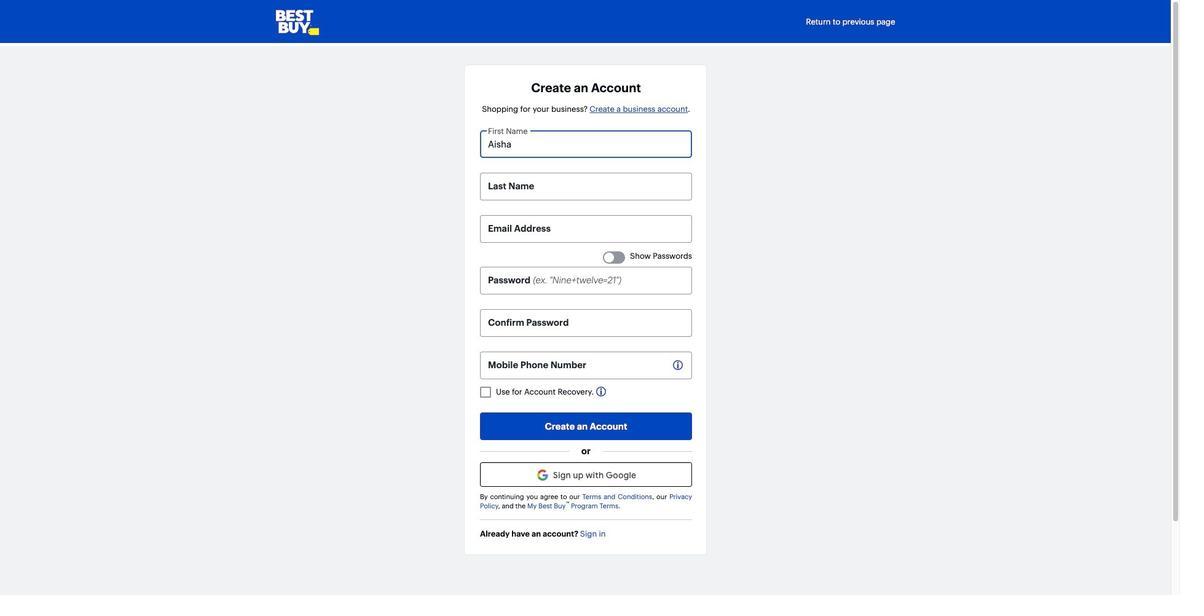 Task type: vqa. For each thing, say whether or not it's contained in the screenshot.
the Use this mobile number for Account Recovery. 'checkbox'
yes



Task type: locate. For each thing, give the bounding box(es) containing it.
  password field
[[480, 267, 692, 295], [480, 309, 692, 337]]

  telephone field
[[480, 352, 692, 379]]

  text field
[[480, 173, 692, 200]]

1 vertical spatial   password field
[[480, 309, 692, 337]]

None text field
[[480, 130, 692, 158]]

2   password field from the top
[[480, 309, 692, 337]]

  email field
[[480, 215, 692, 243]]

Use this mobile number for Account Recovery. checkbox
[[480, 387, 491, 398]]

mobile phone number info image
[[673, 360, 683, 370]]

1   password field from the top
[[480, 267, 692, 295]]

0 vertical spatial   password field
[[480, 267, 692, 295]]



Task type: describe. For each thing, give the bounding box(es) containing it.
account recovery phone info image
[[597, 387, 606, 397]]

best buy home image
[[276, 0, 319, 43]]



